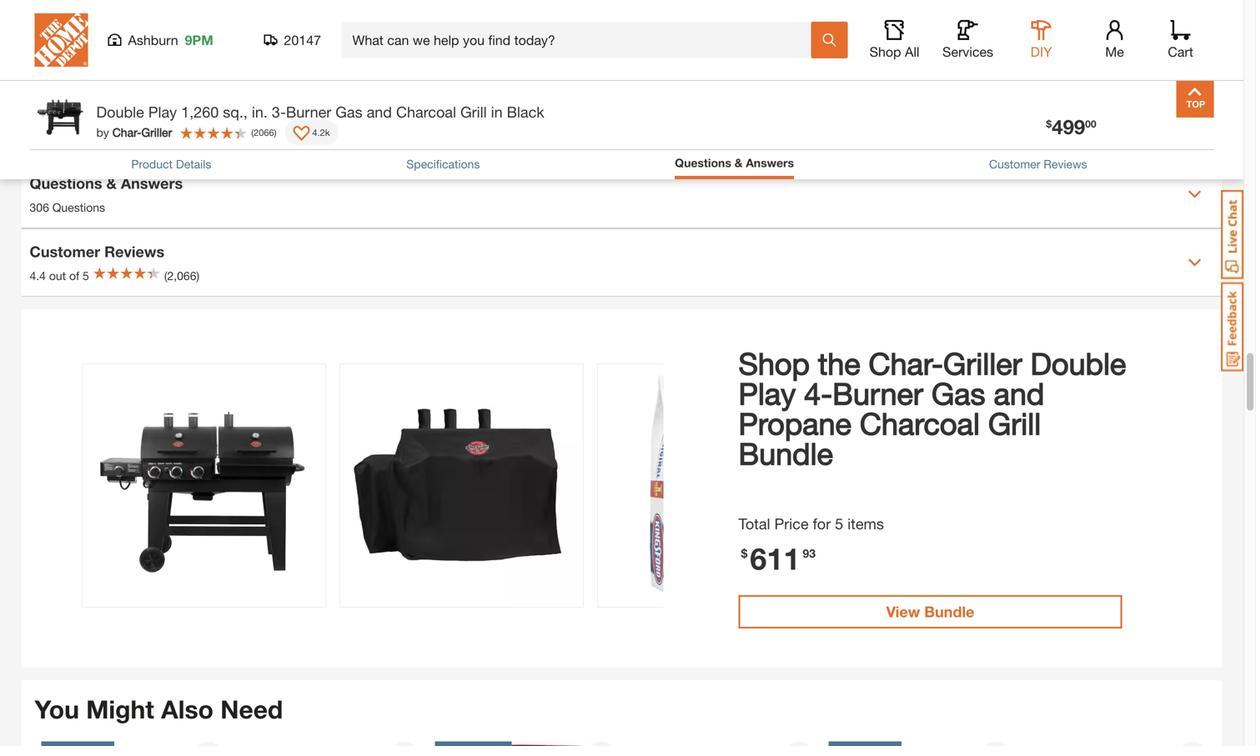 Task type: describe. For each thing, give the bounding box(es) containing it.
ashburn 9pm
[[128, 32, 213, 48]]

1 vertical spatial grill
[[461, 103, 487, 121]]

view bundle
[[887, 603, 975, 621]]

$ for 611
[[741, 547, 748, 561]]

product
[[171, 127, 212, 141]]

306
[[30, 201, 49, 214]]

might
[[86, 695, 154, 725]]

1 year
[[338, 67, 371, 81]]

& for questions & answers
[[735, 156, 743, 170]]

need
[[220, 695, 283, 725]]

grill inside shop the char-griller double play 4-burner gas and propane charcoal grill bundle
[[989, 406, 1041, 441]]

fire starters (48-count) image
[[41, 742, 225, 747]]

answers for questions & answers
[[746, 156, 794, 170]]

93
[[803, 547, 816, 561]]

20147 button
[[264, 32, 322, 48]]

shop for shop the char-griller double play 4-burner gas and propane charcoal grill bundle
[[739, 346, 810, 381]]

information?
[[215, 127, 281, 141]]

our
[[151, 127, 168, 141]]

also
[[161, 695, 214, 725]]

caret image for customer reviews
[[1189, 256, 1202, 270]]

you
[[35, 695, 79, 725]]

0 horizontal spatial char-
[[112, 126, 141, 139]]

cart link
[[1163, 20, 1199, 60]]

price
[[775, 515, 809, 533]]

4.4 out of 5
[[30, 269, 89, 283]]

display image
[[293, 126, 310, 143]]

burner inside shop the char-griller double play 4-burner gas and propane charcoal grill bundle
[[833, 376, 924, 411]]

2 vertical spatial questions
[[52, 201, 105, 214]]

by char-griller
[[96, 126, 172, 139]]

double play 1,260 sq., in. 3-burner gas and charcoal grill in black
[[96, 103, 545, 121]]

me
[[1106, 44, 1125, 60]]

char- inside shop the char-griller double play 4-burner gas and propane charcoal grill bundle
[[869, 346, 944, 381]]

( 2066 )
[[251, 127, 277, 138]]

(2,066)
[[164, 269, 200, 283]]

how can we improve our product information? provide feedback.
[[38, 127, 379, 141]]

certifications
[[46, 32, 115, 45]]

ashburn
[[128, 32, 178, 48]]

griller inside shop the char-griller double play 4-burner gas and propane charcoal grill bundle
[[944, 346, 1023, 381]]

total price for 5 items
[[739, 515, 884, 533]]

in.
[[252, 103, 268, 121]]

questions for questions & answers
[[675, 156, 732, 170]]

4.2k
[[312, 127, 330, 138]]

me button
[[1088, 20, 1142, 60]]

view bundle link
[[739, 596, 1123, 629]]

611
[[750, 541, 800, 577]]

3 package product image image from the left
[[598, 365, 841, 607]]

5 for for
[[835, 515, 844, 533]]

and inside shop the char-griller double play 4-burner gas and propane charcoal grill bundle
[[994, 376, 1045, 411]]

& for questions & answers 306 questions
[[106, 174, 117, 192]]

shop the char-griller double play 4-burner gas and propane charcoal grill bundle
[[739, 346, 1127, 471]]

4.2k button
[[285, 120, 338, 145]]

questions & answers
[[675, 156, 794, 170]]

listings
[[141, 32, 182, 45]]

1 vertical spatial and
[[367, 103, 392, 121]]

questions & answers 306 questions
[[30, 174, 183, 214]]

1 vertical spatial reviews
[[104, 243, 164, 261]]

cart
[[1168, 44, 1194, 60]]

$ 499 00
[[1047, 115, 1097, 139]]

3-
[[272, 103, 286, 121]]

total
[[739, 515, 771, 533]]

you might also need
[[35, 695, 283, 725]]

20147
[[284, 32, 321, 48]]

What can we help you find today? search field
[[353, 23, 811, 58]]

0 horizontal spatial double
[[96, 103, 144, 121]]

product image image
[[34, 88, 88, 143]]

9pm
[[185, 32, 213, 48]]

16 lb. hardwood lump charcoal image
[[238, 742, 422, 747]]

warranty
[[110, 67, 156, 81]]

services
[[943, 44, 994, 60]]

questions for questions & answers 306 questions
[[30, 174, 102, 192]]

grill topper image
[[1026, 742, 1209, 747]]

services button
[[942, 20, 995, 60]]

gas inside shop the char-griller double play 4-burner gas and propane charcoal grill bundle
[[932, 376, 986, 411]]

feedback.
[[327, 127, 379, 141]]

)
[[274, 127, 277, 138]]



Task type: vqa. For each thing, say whether or not it's contained in the screenshot.
More Options Available corresponding to 45
no



Task type: locate. For each thing, give the bounding box(es) containing it.
and
[[118, 32, 138, 45], [367, 103, 392, 121], [994, 376, 1045, 411]]

customer reviews
[[989, 157, 1088, 171], [30, 243, 164, 261]]

1 vertical spatial burner
[[833, 376, 924, 411]]

shop
[[870, 44, 902, 60], [739, 346, 810, 381]]

2066
[[254, 127, 274, 138]]

customer reviews button
[[989, 156, 1088, 173], [989, 156, 1088, 173]]

play left 4-
[[739, 376, 796, 411]]

4-
[[804, 376, 833, 411]]

shop up propane
[[739, 346, 810, 381]]

1 horizontal spatial bundle
[[925, 603, 975, 621]]

$ 611 93
[[741, 541, 816, 577]]

csa
[[338, 32, 362, 45]]

play up our
[[148, 103, 177, 121]]

view
[[887, 603, 921, 621]]

1 horizontal spatial package product image image
[[341, 365, 583, 607]]

for
[[813, 515, 831, 533]]

1 vertical spatial griller
[[944, 346, 1023, 381]]

0 horizontal spatial and
[[118, 32, 138, 45]]

1 horizontal spatial and
[[367, 103, 392, 121]]

shop left all
[[870, 44, 902, 60]]

$ inside $ 611 93
[[741, 547, 748, 561]]

feedback link image
[[1222, 282, 1244, 372]]

product
[[131, 157, 173, 171]]

2 vertical spatial grill
[[989, 406, 1041, 441]]

0 vertical spatial customer
[[989, 157, 1041, 171]]

0 vertical spatial gas
[[336, 103, 363, 121]]

1 vertical spatial caret image
[[1189, 256, 1202, 270]]

details
[[176, 157, 211, 171]]

product details
[[131, 157, 211, 171]]

0 horizontal spatial reviews
[[104, 243, 164, 261]]

bundle inside shop the char-griller double play 4-burner gas and propane charcoal grill bundle
[[739, 436, 833, 471]]

5
[[83, 269, 89, 283], [835, 515, 844, 533]]

0 horizontal spatial bundle
[[739, 436, 833, 471]]

package product image image
[[83, 365, 326, 607], [341, 365, 583, 607], [598, 365, 841, 607]]

0 vertical spatial play
[[148, 103, 177, 121]]

5 right of
[[83, 269, 89, 283]]

1,260
[[181, 103, 219, 121]]

answers inside "questions & answers 306 questions"
[[121, 174, 183, 192]]

of
[[69, 269, 79, 283]]

items
[[848, 515, 884, 533]]

1 vertical spatial customer reviews
[[30, 243, 164, 261]]

portable charcoal grill or side fire box in black image
[[632, 742, 816, 747]]

charcoal inside shop the char-griller double play 4-burner gas and propane charcoal grill bundle
[[860, 406, 980, 441]]

play inside shop the char-griller double play 4-burner gas and propane charcoal grill bundle
[[739, 376, 796, 411]]

0 horizontal spatial customer reviews
[[30, 243, 164, 261]]

0 vertical spatial 5
[[83, 269, 89, 283]]

csa certified
[[338, 32, 409, 45]]

&
[[735, 156, 743, 170], [106, 174, 117, 192]]

griller
[[141, 126, 172, 139], [944, 346, 1023, 381]]

0 horizontal spatial grill
[[86, 67, 106, 81]]

by
[[96, 126, 109, 139]]

customer
[[989, 157, 1041, 171], [30, 243, 100, 261]]

2 horizontal spatial and
[[994, 376, 1045, 411]]

shop for shop all
[[870, 44, 902, 60]]

the
[[818, 346, 861, 381]]

propane
[[739, 406, 852, 441]]

0 horizontal spatial 5
[[83, 269, 89, 283]]

0 vertical spatial customer reviews
[[989, 157, 1088, 171]]

provide
[[284, 127, 324, 141]]

shop all button
[[868, 20, 922, 60]]

0 vertical spatial grill
[[86, 67, 106, 81]]

499
[[1052, 115, 1086, 139]]

0 vertical spatial charcoal
[[396, 103, 456, 121]]

1 horizontal spatial $
[[1047, 118, 1052, 130]]

reviews
[[1044, 157, 1088, 171], [104, 243, 164, 261]]

1 vertical spatial bundle
[[925, 603, 975, 621]]

waterproof digital instant read meat thermometer food candy cooking kitchen thermometer image
[[829, 742, 1013, 747]]

certifications and listings
[[46, 32, 182, 45]]

2 vertical spatial and
[[994, 376, 1045, 411]]

1 caret image from the top
[[1189, 188, 1202, 201]]

diy button
[[1015, 20, 1068, 60]]

0 horizontal spatial &
[[106, 174, 117, 192]]

play
[[148, 103, 177, 121], [739, 376, 796, 411]]

1 horizontal spatial griller
[[944, 346, 1023, 381]]

answers for questions & answers 306 questions
[[121, 174, 183, 192]]

4.4
[[30, 269, 46, 283]]

1 vertical spatial $
[[741, 547, 748, 561]]

caret image for questions & answers
[[1189, 188, 1202, 201]]

charcoal
[[396, 103, 456, 121], [860, 406, 980, 441]]

1 horizontal spatial play
[[739, 376, 796, 411]]

gas
[[336, 103, 363, 121], [932, 376, 986, 411]]

can
[[65, 127, 84, 141]]

1 vertical spatial charcoal
[[860, 406, 980, 441]]

$ inside $ 499 00
[[1047, 118, 1052, 130]]

diy
[[1031, 44, 1053, 60]]

live chat image
[[1222, 190, 1244, 280]]

1 horizontal spatial grill
[[461, 103, 487, 121]]

bundle
[[739, 436, 833, 471], [925, 603, 975, 621]]

0 vertical spatial &
[[735, 156, 743, 170]]

0 vertical spatial caret image
[[1189, 188, 1202, 201]]

1 vertical spatial gas
[[932, 376, 986, 411]]

0 vertical spatial burner
[[286, 103, 331, 121]]

top button
[[1177, 80, 1214, 118]]

0 horizontal spatial griller
[[141, 126, 172, 139]]

$ left 611
[[741, 547, 748, 561]]

1 horizontal spatial answers
[[746, 156, 794, 170]]

1 package product image image from the left
[[83, 365, 326, 607]]

customer reviews up of
[[30, 243, 164, 261]]

0 horizontal spatial $
[[741, 547, 748, 561]]

0 horizontal spatial customer
[[30, 243, 100, 261]]

questions & answers button
[[675, 154, 794, 175], [675, 154, 794, 172]]

improve
[[106, 127, 148, 141]]

1 horizontal spatial shop
[[870, 44, 902, 60]]

1 horizontal spatial customer
[[989, 157, 1041, 171]]

sq.,
[[223, 103, 248, 121]]

caret image
[[1189, 188, 1202, 201], [1189, 256, 1202, 270]]

& inside "questions & answers 306 questions"
[[106, 174, 117, 192]]

specifications button
[[407, 156, 480, 173], [407, 156, 480, 173]]

1 vertical spatial shop
[[739, 346, 810, 381]]

0 horizontal spatial answers
[[121, 174, 183, 192]]

1 horizontal spatial &
[[735, 156, 743, 170]]

questions
[[675, 156, 732, 170], [30, 174, 102, 192], [52, 201, 105, 214]]

double inside shop the char-griller double play 4-burner gas and propane charcoal grill bundle
[[1031, 346, 1127, 381]]

2 horizontal spatial grill
[[989, 406, 1041, 441]]

the home depot logo image
[[35, 13, 88, 67]]

0 horizontal spatial shop
[[739, 346, 810, 381]]

bundle down 4-
[[739, 436, 833, 471]]

1 horizontal spatial gas
[[932, 376, 986, 411]]

reviews down 499
[[1044, 157, 1088, 171]]

certified
[[365, 32, 409, 45]]

grill
[[86, 67, 106, 81], [461, 103, 487, 121], [989, 406, 1041, 441]]

1 vertical spatial play
[[739, 376, 796, 411]]

double
[[96, 103, 144, 121], [1031, 346, 1127, 381]]

0 vertical spatial reviews
[[1044, 157, 1088, 171]]

in
[[491, 103, 503, 121]]

$ for 499
[[1047, 118, 1052, 130]]

2 horizontal spatial package product image image
[[598, 365, 841, 607]]

1 horizontal spatial charcoal
[[860, 406, 980, 441]]

1
[[338, 67, 345, 81]]

1 horizontal spatial char-
[[869, 346, 944, 381]]

overall
[[46, 67, 83, 81]]

0 vertical spatial $
[[1047, 118, 1052, 130]]

0 vertical spatial shop
[[870, 44, 902, 60]]

00
[[1086, 118, 1097, 130]]

char- right by
[[112, 126, 141, 139]]

15.44 lbs. 100% all natural hardwood lump charcoal image
[[435, 742, 619, 747]]

1 vertical spatial double
[[1031, 346, 1127, 381]]

0 horizontal spatial package product image image
[[83, 365, 326, 607]]

5 right for
[[835, 515, 844, 533]]

0 vertical spatial griller
[[141, 126, 172, 139]]

overall grill warranty
[[46, 67, 156, 81]]

2 caret image from the top
[[1189, 256, 1202, 270]]

0 vertical spatial questions
[[675, 156, 732, 170]]

bundle right view
[[925, 603, 975, 621]]

$
[[1047, 118, 1052, 130], [741, 547, 748, 561]]

customer reviews down 499
[[989, 157, 1088, 171]]

1 horizontal spatial 5
[[835, 515, 844, 533]]

year
[[348, 67, 371, 81]]

$ left 00
[[1047, 118, 1052, 130]]

1 vertical spatial &
[[106, 174, 117, 192]]

shop inside 'button'
[[870, 44, 902, 60]]

answers
[[746, 156, 794, 170], [121, 174, 183, 192]]

1 vertical spatial customer
[[30, 243, 100, 261]]

how can we improve our product information? provide feedback. link
[[38, 127, 379, 141]]

1 horizontal spatial burner
[[833, 376, 924, 411]]

reviews up (2,066)
[[104, 243, 164, 261]]

0 horizontal spatial gas
[[336, 103, 363, 121]]

0 vertical spatial char-
[[112, 126, 141, 139]]

0 horizontal spatial charcoal
[[396, 103, 456, 121]]

product details button
[[131, 156, 211, 173], [131, 156, 211, 173]]

shop inside shop the char-griller double play 4-burner gas and propane charcoal grill bundle
[[739, 346, 810, 381]]

(
[[251, 127, 254, 138]]

how
[[38, 127, 62, 141]]

shop all
[[870, 44, 920, 60]]

0 vertical spatial and
[[118, 32, 138, 45]]

0 vertical spatial answers
[[746, 156, 794, 170]]

1 vertical spatial 5
[[835, 515, 844, 533]]

we
[[87, 127, 103, 141]]

1 vertical spatial questions
[[30, 174, 102, 192]]

black
[[507, 103, 545, 121]]

0 horizontal spatial burner
[[286, 103, 331, 121]]

1 vertical spatial char-
[[869, 346, 944, 381]]

5 for of
[[83, 269, 89, 283]]

char-
[[112, 126, 141, 139], [869, 346, 944, 381]]

0 vertical spatial double
[[96, 103, 144, 121]]

0 vertical spatial bundle
[[739, 436, 833, 471]]

burner
[[286, 103, 331, 121], [833, 376, 924, 411]]

specifications
[[407, 157, 480, 171]]

char- right the
[[869, 346, 944, 381]]

all
[[905, 44, 920, 60]]

1 horizontal spatial double
[[1031, 346, 1127, 381]]

1 horizontal spatial customer reviews
[[989, 157, 1088, 171]]

2 package product image image from the left
[[341, 365, 583, 607]]

1 horizontal spatial reviews
[[1044, 157, 1088, 171]]

1 vertical spatial answers
[[121, 174, 183, 192]]

out
[[49, 269, 66, 283]]

0 horizontal spatial play
[[148, 103, 177, 121]]



